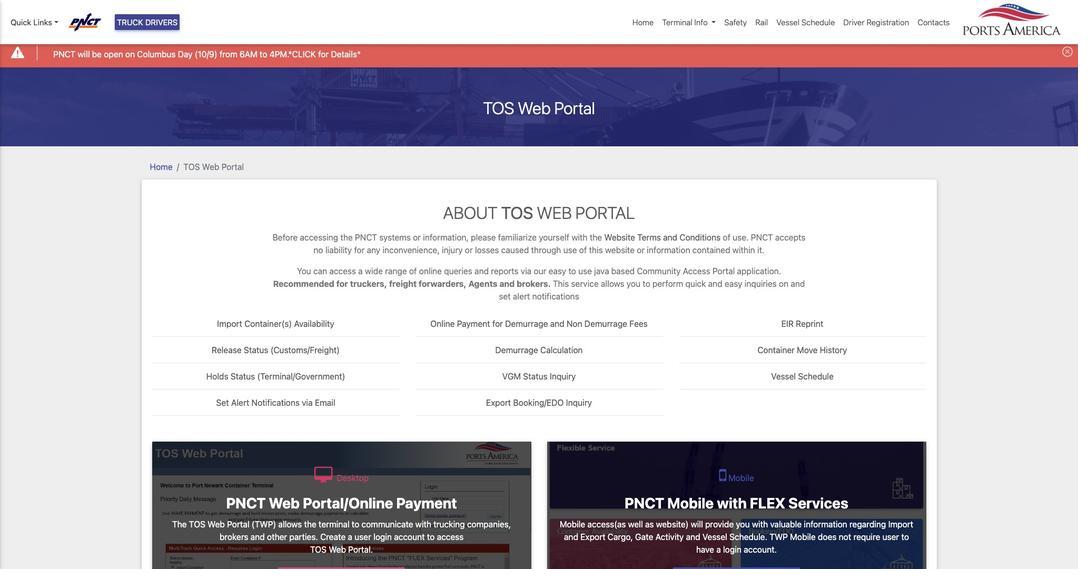 Task type: describe. For each thing, give the bounding box(es) containing it.
pnct up any
[[355, 233, 377, 242]]

website)
[[656, 520, 689, 529]]

freight
[[389, 279, 417, 289]]

details*
[[331, 49, 361, 59]]

to right terminal
[[352, 520, 359, 529]]

1 horizontal spatial or
[[465, 245, 473, 255]]

systems
[[379, 233, 411, 242]]

mobile access(as well as website) will provide you with valuable information regarding import and export cargo, gate activity and vessel schedule. twp mobile does not require user to have a login account.
[[560, 520, 913, 555]]

inconvenience,
[[383, 245, 440, 255]]

access inside the tos web portal (twp) allows the terminal to communicate with trucking companies, brokers and other parties. create a user login account to access tos web portal.
[[437, 532, 464, 542]]

yourself
[[539, 233, 569, 242]]

booking/edo
[[513, 398, 564, 408]]

companies,
[[467, 520, 511, 529]]

well
[[628, 520, 643, 529]]

drivers
[[145, 17, 178, 27]]

safety link
[[720, 12, 751, 32]]

desktop
[[335, 474, 369, 483]]

will inside mobile access(as well as website) will provide you with valuable information regarding import and export cargo, gate activity and vessel schedule. twp mobile does not require user to have a login account.
[[691, 520, 703, 529]]

set
[[499, 292, 511, 301]]

vessel schedule link
[[772, 12, 839, 32]]

terminal info
[[662, 17, 708, 27]]

terms
[[638, 233, 661, 242]]

community
[[637, 267, 681, 276]]

1 vertical spatial vessel schedule
[[771, 372, 834, 381]]

and left the cargo,
[[564, 532, 578, 542]]

vessel inside mobile access(as well as website) will provide you with valuable information regarding import and export cargo, gate activity and vessel schedule. twp mobile does not require user to have a login account.
[[703, 532, 727, 542]]

truck drivers link
[[115, 14, 180, 30]]

(10/9)
[[195, 49, 217, 59]]

schedule.
[[730, 532, 767, 542]]

based
[[611, 267, 635, 276]]

quick
[[11, 17, 31, 27]]

parties.
[[289, 532, 318, 542]]

website terms and conditions link
[[604, 233, 721, 242]]

will inside alert
[[78, 49, 90, 59]]

export inside mobile access(as well as website) will provide you with valuable information regarding import and export cargo, gate activity and vessel schedule. twp mobile does not require user to have a login account.
[[581, 532, 606, 542]]

container move history
[[758, 346, 847, 355]]

and right the "terms"
[[663, 233, 678, 242]]

online
[[430, 319, 455, 329]]

1 vertical spatial home link
[[150, 162, 173, 172]]

eir
[[782, 319, 794, 329]]

twp
[[770, 532, 788, 542]]

move
[[797, 346, 818, 355]]

status for release
[[244, 346, 268, 355]]

communicate
[[362, 520, 413, 529]]

to inside alert
[[260, 49, 267, 59]]

java
[[594, 267, 609, 276]]

access inside you can access a wide range of online queries and reports via our easy to use java based community access portal application. recommended for truckers, freight forwarders, agents and brokers.
[[329, 267, 356, 276]]

a inside you can access a wide range of online queries and reports via our easy to use java based community access portal application. recommended for truckers, freight forwarders, agents and brokers.
[[358, 267, 363, 276]]

pnct will be open on columbus day (10/9) from 6am to 4pm.*click for details*
[[53, 49, 361, 59]]

notifications
[[532, 292, 579, 301]]

inquiry for export booking/edo inquiry
[[566, 398, 592, 408]]

vgm status inquiry
[[502, 372, 576, 381]]

the tos web portal (twp) allows the terminal to communicate with trucking companies, brokers and other parties. create a user login account to access tos web portal.
[[172, 520, 511, 555]]

as
[[645, 520, 654, 529]]

access
[[683, 267, 710, 276]]

inquiry for vgm status inquiry
[[550, 372, 576, 381]]

please
[[471, 233, 496, 242]]

can
[[313, 267, 327, 276]]

rail
[[756, 17, 768, 27]]

holds
[[206, 372, 228, 381]]

website
[[605, 245, 635, 255]]

the inside the tos web portal (twp) allows the terminal to communicate with trucking companies, brokers and other parties. create a user login account to access tos web portal.
[[304, 520, 316, 529]]

columbus
[[137, 49, 176, 59]]

pnct for with
[[625, 495, 664, 512]]

for down set at the left of page
[[492, 319, 503, 329]]

login inside the tos web portal (twp) allows the terminal to communicate with trucking companies, brokers and other parties. create a user login account to access tos web portal.
[[373, 532, 392, 542]]

regarding
[[850, 520, 886, 529]]

on inside alert
[[125, 49, 135, 59]]

status for vgm
[[523, 372, 548, 381]]

user inside mobile access(as well as website) will provide you with valuable information regarding import and export cargo, gate activity and vessel schedule. twp mobile does not require user to have a login account.
[[883, 532, 899, 542]]

allows inside the tos web portal (twp) allows the terminal to communicate with trucking companies, brokers and other parties. create a user login account to access tos web portal.
[[278, 520, 302, 529]]

0 vertical spatial home link
[[628, 12, 658, 32]]

pnct will be open on columbus day (10/9) from 6am to 4pm.*click for details* link
[[53, 48, 361, 60]]

via inside you can access a wide range of online queries and reports via our easy to use java based community access portal application. recommended for truckers, freight forwarders, agents and brokers.
[[521, 267, 532, 276]]

the
[[172, 520, 187, 529]]

through
[[531, 245, 561, 255]]

about
[[443, 203, 498, 223]]

container
[[758, 346, 795, 355]]

(terminal/government)
[[257, 372, 345, 381]]

be
[[92, 49, 102, 59]]

fees
[[630, 319, 648, 329]]

for inside you can access a wide range of online queries and reports via our easy to use java based community access portal application. recommended for truckers, freight forwarders, agents and brokers.
[[336, 279, 348, 289]]

0 horizontal spatial export
[[486, 398, 511, 408]]

0 vertical spatial payment
[[457, 319, 490, 329]]

contacts
[[918, 17, 950, 27]]

a inside mobile access(as well as website) will provide you with valuable information regarding import and export cargo, gate activity and vessel schedule. twp mobile does not require user to have a login account.
[[717, 545, 721, 555]]

contacts link
[[914, 12, 954, 32]]

set alert notifications via email
[[216, 398, 335, 408]]

flex
[[750, 495, 785, 512]]

release status (customs/freight)
[[212, 346, 340, 355]]

reprint
[[796, 319, 823, 329]]

schedule inside 'link'
[[802, 17, 835, 27]]

pnct for portal/online
[[226, 495, 266, 512]]

login inside mobile access(as well as website) will provide you with valuable information regarding import and export cargo, gate activity and vessel schedule. twp mobile does not require user to have a login account.
[[723, 545, 742, 555]]

calculation
[[540, 346, 583, 355]]

quick links link
[[11, 16, 58, 28]]

this
[[589, 245, 603, 255]]

inquiries
[[745, 279, 777, 289]]

and up agents
[[475, 267, 489, 276]]

contained
[[693, 245, 730, 255]]

cargo,
[[608, 532, 633, 542]]

(customs/freight)
[[271, 346, 340, 355]]

range
[[385, 267, 407, 276]]

allows inside this service allows you to perform quick and easy inquiries on and set alert notifications
[[601, 279, 624, 289]]

and right the inquiries
[[791, 279, 805, 289]]

to inside this service allows you to perform quick and easy inquiries on and set alert notifications
[[643, 279, 650, 289]]

access(as
[[588, 520, 626, 529]]

0 horizontal spatial or
[[413, 233, 421, 242]]

wide
[[365, 267, 383, 276]]

you
[[297, 267, 311, 276]]

status for holds
[[231, 372, 255, 381]]

1 vertical spatial vessel
[[771, 372, 796, 381]]

online payment for demurrage and non demurrage fees
[[430, 319, 648, 329]]

services
[[789, 495, 848, 512]]

and inside the tos web portal (twp) allows the terminal to communicate with trucking companies, brokers and other parties. create a user login account to access tos web portal.
[[251, 532, 265, 542]]

brokers.
[[517, 279, 551, 289]]

pnct mobile with flex services
[[625, 495, 848, 512]]

with inside the tos web portal (twp) allows the terminal to communicate with trucking companies, brokers and other parties. create a user login account to access tos web portal.
[[415, 520, 431, 529]]

email
[[315, 398, 335, 408]]

mobile up pnct mobile with flex services at right bottom
[[729, 474, 754, 483]]



Task type: locate. For each thing, give the bounding box(es) containing it.
0 vertical spatial on
[[125, 49, 135, 59]]

pnct up it.
[[751, 233, 773, 242]]

1 vertical spatial payment
[[396, 495, 457, 512]]

the up liability
[[340, 233, 353, 242]]

before accessing the pnct systems or information, please familiarize yourself with the website terms and conditions
[[273, 233, 721, 242]]

release
[[212, 346, 242, 355]]

0 vertical spatial of
[[723, 233, 731, 242]]

allows down 'based'
[[601, 279, 624, 289]]

account
[[394, 532, 425, 542]]

rail link
[[751, 12, 772, 32]]

of
[[723, 233, 731, 242], [579, 245, 587, 255], [409, 267, 417, 276]]

1 horizontal spatial via
[[521, 267, 532, 276]]

1 vertical spatial inquiry
[[566, 398, 592, 408]]

status right holds
[[231, 372, 255, 381]]

vessel right rail
[[777, 17, 800, 27]]

a up portal. at the bottom
[[348, 532, 352, 542]]

schedule down move
[[798, 372, 834, 381]]

use inside you can access a wide range of online queries and reports via our easy to use java based community access portal application. recommended for truckers, freight forwarders, agents and brokers.
[[578, 267, 592, 276]]

1 horizontal spatial on
[[779, 279, 789, 289]]

allows up other
[[278, 520, 302, 529]]

recommended
[[273, 279, 334, 289]]

demurrage calculation
[[495, 346, 583, 355]]

for inside alert
[[318, 49, 329, 59]]

pnct up (twp)
[[226, 495, 266, 512]]

1 horizontal spatial of
[[579, 245, 587, 255]]

availability
[[294, 319, 334, 329]]

information down website terms and conditions link
[[647, 245, 690, 255]]

0 vertical spatial allows
[[601, 279, 624, 289]]

1 vertical spatial a
[[348, 532, 352, 542]]

to up this at the right
[[569, 267, 576, 276]]

0 horizontal spatial the
[[304, 520, 316, 529]]

vessel inside 'link'
[[777, 17, 800, 27]]

2 horizontal spatial the
[[590, 233, 602, 242]]

0 horizontal spatial you
[[627, 279, 641, 289]]

queries
[[444, 267, 472, 276]]

with inside mobile access(as well as website) will provide you with valuable information regarding import and export cargo, gate activity and vessel schedule. twp mobile does not require user to have a login account.
[[752, 520, 768, 529]]

of up freight
[[409, 267, 417, 276]]

close image
[[1062, 47, 1073, 57]]

for left 'truckers,' at the left
[[336, 279, 348, 289]]

login down the "schedule."
[[723, 545, 742, 555]]

0 horizontal spatial allows
[[278, 520, 302, 529]]

you inside mobile access(as well as website) will provide you with valuable information regarding import and export cargo, gate activity and vessel schedule. twp mobile does not require user to have a login account.
[[736, 520, 750, 529]]

0 horizontal spatial user
[[355, 532, 371, 542]]

liability
[[325, 245, 352, 255]]

our
[[534, 267, 546, 276]]

mobile left access(as
[[560, 520, 585, 529]]

alert
[[231, 398, 249, 408]]

1 vertical spatial login
[[723, 545, 742, 555]]

import container(s) availability
[[217, 319, 334, 329]]

non
[[567, 319, 582, 329]]

0 vertical spatial will
[[78, 49, 90, 59]]

home link
[[628, 12, 658, 32], [150, 162, 173, 172]]

0 horizontal spatial import
[[217, 319, 242, 329]]

other
[[267, 532, 287, 542]]

with
[[572, 233, 588, 242], [717, 495, 747, 512], [415, 520, 431, 529], [752, 520, 768, 529]]

to right 6am
[[260, 49, 267, 59]]

login down communicate
[[373, 532, 392, 542]]

truckers,
[[350, 279, 387, 289]]

pnct for be
[[53, 49, 75, 59]]

0 horizontal spatial tos web portal
[[183, 162, 244, 172]]

of left this
[[579, 245, 587, 255]]

history
[[820, 346, 847, 355]]

easy up this at the right
[[549, 267, 566, 276]]

it.
[[757, 245, 765, 255]]

access down liability
[[329, 267, 356, 276]]

container(s)
[[244, 319, 292, 329]]

day
[[178, 49, 193, 59]]

0 vertical spatial information
[[647, 245, 690, 255]]

0 vertical spatial use
[[563, 245, 577, 255]]

accessing
[[300, 233, 338, 242]]

driver
[[844, 17, 865, 27]]

before
[[273, 233, 298, 242]]

1 horizontal spatial you
[[736, 520, 750, 529]]

portal inside you can access a wide range of online queries and reports via our easy to use java based community access portal application. recommended for truckers, freight forwarders, agents and brokers.
[[713, 267, 735, 276]]

pnct inside of use. pnct accepts no liability for any inconvenience, injury or losses caused through use of this website or information contained within it.
[[751, 233, 773, 242]]

to inside you can access a wide range of online queries and reports via our easy to use java based community access portal application. recommended for truckers, freight forwarders, agents and brokers.
[[569, 267, 576, 276]]

with up the account
[[415, 520, 431, 529]]

the up this
[[590, 233, 602, 242]]

1 vertical spatial use
[[578, 267, 592, 276]]

0 horizontal spatial login
[[373, 532, 392, 542]]

holds status (terminal/government)
[[206, 372, 345, 381]]

brokers
[[220, 532, 248, 542]]

vessel schedule
[[777, 17, 835, 27], [771, 372, 834, 381]]

use.
[[733, 233, 749, 242]]

0 horizontal spatial access
[[329, 267, 356, 276]]

0 vertical spatial access
[[329, 267, 356, 276]]

reports
[[491, 267, 519, 276]]

1 vertical spatial export
[[581, 532, 606, 542]]

easy left the inquiries
[[725, 279, 742, 289]]

2 horizontal spatial a
[[717, 545, 721, 555]]

allows
[[601, 279, 624, 289], [278, 520, 302, 529]]

mobile down valuable
[[790, 532, 816, 542]]

1 vertical spatial easy
[[725, 279, 742, 289]]

for left the details*
[[318, 49, 329, 59]]

schedule left driver
[[802, 17, 835, 27]]

terminal
[[662, 17, 693, 27]]

information up does
[[804, 520, 847, 529]]

trucking
[[434, 520, 465, 529]]

1 vertical spatial access
[[437, 532, 464, 542]]

export
[[486, 398, 511, 408], [581, 532, 606, 542]]

online
[[419, 267, 442, 276]]

on right the inquiries
[[779, 279, 789, 289]]

inquiry
[[550, 372, 576, 381], [566, 398, 592, 408]]

on inside this service allows you to perform quick and easy inquiries on and set alert notifications
[[779, 279, 789, 289]]

vessel down provide at right
[[703, 532, 727, 542]]

inquiry right booking/edo
[[566, 398, 592, 408]]

2 horizontal spatial of
[[723, 233, 731, 242]]

0 vertical spatial tos web portal
[[483, 98, 595, 118]]

vessel schedule inside 'link'
[[777, 17, 835, 27]]

on right the open
[[125, 49, 135, 59]]

forwarders,
[[419, 279, 467, 289]]

truck drivers
[[117, 17, 178, 27]]

for inside of use. pnct accepts no liability for any inconvenience, injury or losses caused through use of this website or information contained within it.
[[354, 245, 365, 255]]

use up service
[[578, 267, 592, 276]]

for left any
[[354, 245, 365, 255]]

0 vertical spatial via
[[521, 267, 532, 276]]

0 vertical spatial inquiry
[[550, 372, 576, 381]]

1 horizontal spatial the
[[340, 233, 353, 242]]

1 vertical spatial you
[[736, 520, 750, 529]]

1 horizontal spatial user
[[883, 532, 899, 542]]

export down the vgm
[[486, 398, 511, 408]]

1 vertical spatial tos web portal
[[183, 162, 244, 172]]

you inside this service allows you to perform quick and easy inquiries on and set alert notifications
[[627, 279, 641, 289]]

1 vertical spatial information
[[804, 520, 847, 529]]

use inside of use. pnct accepts no liability for any inconvenience, injury or losses caused through use of this website or information contained within it.
[[563, 245, 577, 255]]

0 vertical spatial login
[[373, 532, 392, 542]]

status down container(s)
[[244, 346, 268, 355]]

you down 'based'
[[627, 279, 641, 289]]

0 horizontal spatial via
[[302, 398, 313, 408]]

eir reprint
[[782, 319, 823, 329]]

with right yourself
[[572, 233, 588, 242]]

the up parties.
[[304, 520, 316, 529]]

and up have
[[686, 532, 700, 542]]

use down yourself
[[563, 245, 577, 255]]

portal/online
[[303, 495, 393, 512]]

will left provide at right
[[691, 520, 703, 529]]

and up set at the left of page
[[500, 279, 515, 289]]

4pm.*click
[[270, 49, 316, 59]]

vessel schedule right rail
[[777, 17, 835, 27]]

any
[[367, 245, 380, 255]]

1 horizontal spatial information
[[804, 520, 847, 529]]

vgm
[[502, 372, 521, 381]]

0 vertical spatial you
[[627, 279, 641, 289]]

0 horizontal spatial of
[[409, 267, 417, 276]]

portal inside the tos web portal (twp) allows the terminal to communicate with trucking companies, brokers and other parties. create a user login account to access tos web portal.
[[227, 520, 249, 529]]

accepts
[[775, 233, 806, 242]]

vessel down container
[[771, 372, 796, 381]]

1 vertical spatial on
[[779, 279, 789, 289]]

to inside mobile access(as well as website) will provide you with valuable information regarding import and export cargo, gate activity and vessel schedule. twp mobile does not require user to have a login account.
[[902, 532, 909, 542]]

0 horizontal spatial a
[[348, 532, 352, 542]]

demurrage down alert
[[505, 319, 548, 329]]

user inside the tos web portal (twp) allows the terminal to communicate with trucking companies, brokers and other parties. create a user login account to access tos web portal.
[[355, 532, 371, 542]]

1 horizontal spatial import
[[888, 520, 913, 529]]

0 horizontal spatial easy
[[549, 267, 566, 276]]

2 user from the left
[[883, 532, 899, 542]]

home
[[633, 17, 654, 27], [150, 162, 173, 172]]

payment up trucking on the left bottom of the page
[[396, 495, 457, 512]]

and
[[663, 233, 678, 242], [475, 267, 489, 276], [500, 279, 515, 289], [708, 279, 723, 289], [791, 279, 805, 289], [550, 319, 564, 329], [251, 532, 265, 542], [564, 532, 578, 542], [686, 532, 700, 542]]

user up portal. at the bottom
[[355, 532, 371, 542]]

have
[[696, 545, 714, 555]]

0 vertical spatial easy
[[549, 267, 566, 276]]

1 horizontal spatial allows
[[601, 279, 624, 289]]

1 vertical spatial will
[[691, 520, 703, 529]]

1 horizontal spatial home
[[633, 17, 654, 27]]

vessel
[[777, 17, 800, 27], [771, 372, 796, 381], [703, 532, 727, 542]]

0 horizontal spatial on
[[125, 49, 135, 59]]

1 horizontal spatial will
[[691, 520, 703, 529]]

via left email
[[302, 398, 313, 408]]

demurrage up the vgm
[[495, 346, 538, 355]]

demurrage
[[505, 319, 548, 329], [585, 319, 627, 329], [495, 346, 538, 355]]

require
[[854, 532, 880, 542]]

demurrage right non
[[585, 319, 627, 329]]

1 horizontal spatial a
[[358, 267, 363, 276]]

0 vertical spatial vessel
[[777, 17, 800, 27]]

6am
[[240, 49, 257, 59]]

the
[[340, 233, 353, 242], [590, 233, 602, 242], [304, 520, 316, 529]]

tos web portal
[[483, 98, 595, 118], [183, 162, 244, 172]]

injury
[[442, 245, 463, 255]]

1 vertical spatial schedule
[[798, 372, 834, 381]]

access down trucking on the left bottom of the page
[[437, 532, 464, 542]]

quick
[[686, 279, 706, 289]]

1 horizontal spatial home link
[[628, 12, 658, 32]]

1 horizontal spatial access
[[437, 532, 464, 542]]

0 horizontal spatial home link
[[150, 162, 173, 172]]

information inside of use. pnct accepts no liability for any inconvenience, injury or losses caused through use of this website or information contained within it.
[[647, 245, 690, 255]]

set
[[216, 398, 229, 408]]

information inside mobile access(as well as website) will provide you with valuable information regarding import and export cargo, gate activity and vessel schedule. twp mobile does not require user to have a login account.
[[804, 520, 847, 529]]

will left be
[[78, 49, 90, 59]]

inquiry down calculation
[[550, 372, 576, 381]]

create
[[320, 532, 346, 542]]

user right require
[[883, 532, 899, 542]]

easy inside you can access a wide range of online queries and reports via our easy to use java based community access portal application. recommended for truckers, freight forwarders, agents and brokers.
[[549, 267, 566, 276]]

terminal
[[319, 520, 350, 529]]

quick links
[[11, 17, 52, 27]]

and down (twp)
[[251, 532, 265, 542]]

and right 'quick'
[[708, 279, 723, 289]]

export down access(as
[[581, 532, 606, 542]]

via left our
[[521, 267, 532, 276]]

conditions
[[680, 233, 721, 242]]

2 horizontal spatial or
[[637, 245, 645, 255]]

1 horizontal spatial use
[[578, 267, 592, 276]]

2 vertical spatial vessel
[[703, 532, 727, 542]]

pnct up as
[[625, 495, 664, 512]]

pnct inside alert
[[53, 49, 75, 59]]

to down community
[[643, 279, 650, 289]]

payment right online
[[457, 319, 490, 329]]

application.
[[737, 267, 781, 276]]

1 vertical spatial allows
[[278, 520, 302, 529]]

1 vertical spatial import
[[888, 520, 913, 529]]

0 vertical spatial a
[[358, 267, 363, 276]]

or down the "terms"
[[637, 245, 645, 255]]

0 vertical spatial export
[[486, 398, 511, 408]]

web
[[518, 98, 551, 118], [202, 162, 219, 172], [537, 203, 572, 223], [269, 495, 300, 512], [208, 520, 225, 529], [329, 545, 346, 555]]

1 vertical spatial of
[[579, 245, 587, 255]]

of left use.
[[723, 233, 731, 242]]

status right the vgm
[[523, 372, 548, 381]]

mobile up website) on the bottom of the page
[[667, 495, 714, 512]]

a right have
[[717, 545, 721, 555]]

of inside you can access a wide range of online queries and reports via our easy to use java based community access portal application. recommended for truckers, freight forwarders, agents and brokers.
[[409, 267, 417, 276]]

a inside the tos web portal (twp) allows the terminal to communicate with trucking companies, brokers and other parties. create a user login account to access tos web portal.
[[348, 532, 352, 542]]

links
[[33, 17, 52, 27]]

1 horizontal spatial easy
[[725, 279, 742, 289]]

a left wide
[[358, 267, 363, 276]]

to right the account
[[427, 532, 435, 542]]

import inside mobile access(as well as website) will provide you with valuable information regarding import and export cargo, gate activity and vessel schedule. twp mobile does not require user to have a login account.
[[888, 520, 913, 529]]

does
[[818, 532, 837, 542]]

portal.
[[348, 545, 373, 555]]

pnct left be
[[53, 49, 75, 59]]

safety
[[724, 17, 747, 27]]

vessel schedule down container move history
[[771, 372, 834, 381]]

1 horizontal spatial tos web portal
[[483, 98, 595, 118]]

0 vertical spatial home
[[633, 17, 654, 27]]

with up provide at right
[[717, 495, 747, 512]]

you up the "schedule."
[[736, 520, 750, 529]]

website
[[604, 233, 635, 242]]

or right injury
[[465, 245, 473, 255]]

2 vertical spatial of
[[409, 267, 417, 276]]

via
[[521, 267, 532, 276], [302, 398, 313, 408]]

to right require
[[902, 532, 909, 542]]

mobile
[[729, 474, 754, 483], [667, 495, 714, 512], [560, 520, 585, 529], [790, 532, 816, 542]]

or up inconvenience,
[[413, 233, 421, 242]]

0 horizontal spatial home
[[150, 162, 173, 172]]

0 horizontal spatial use
[[563, 245, 577, 255]]

gate
[[635, 532, 653, 542]]

2 vertical spatial a
[[717, 545, 721, 555]]

information,
[[423, 233, 469, 242]]

1 user from the left
[[355, 532, 371, 542]]

1 horizontal spatial export
[[581, 532, 606, 542]]

0 vertical spatial schedule
[[802, 17, 835, 27]]

1 vertical spatial home
[[150, 162, 173, 172]]

0 horizontal spatial information
[[647, 245, 690, 255]]

agents
[[469, 279, 498, 289]]

pnct will be open on columbus day (10/9) from 6am to 4pm.*click for details* alert
[[0, 39, 1078, 67]]

easy inside this service allows you to perform quick and easy inquiries on and set alert notifications
[[725, 279, 742, 289]]

0 vertical spatial vessel schedule
[[777, 17, 835, 27]]

alert
[[513, 292, 530, 301]]

this service allows you to perform quick and easy inquiries on and set alert notifications
[[499, 279, 805, 301]]

and left non
[[550, 319, 564, 329]]

0 vertical spatial import
[[217, 319, 242, 329]]

1 horizontal spatial login
[[723, 545, 742, 555]]

import up release
[[217, 319, 242, 329]]

with up the "schedule."
[[752, 520, 768, 529]]

0 horizontal spatial will
[[78, 49, 90, 59]]

import right regarding
[[888, 520, 913, 529]]

1 vertical spatial via
[[302, 398, 313, 408]]



Task type: vqa. For each thing, say whether or not it's contained in the screenshot.
Port of Spain, Trinidad
no



